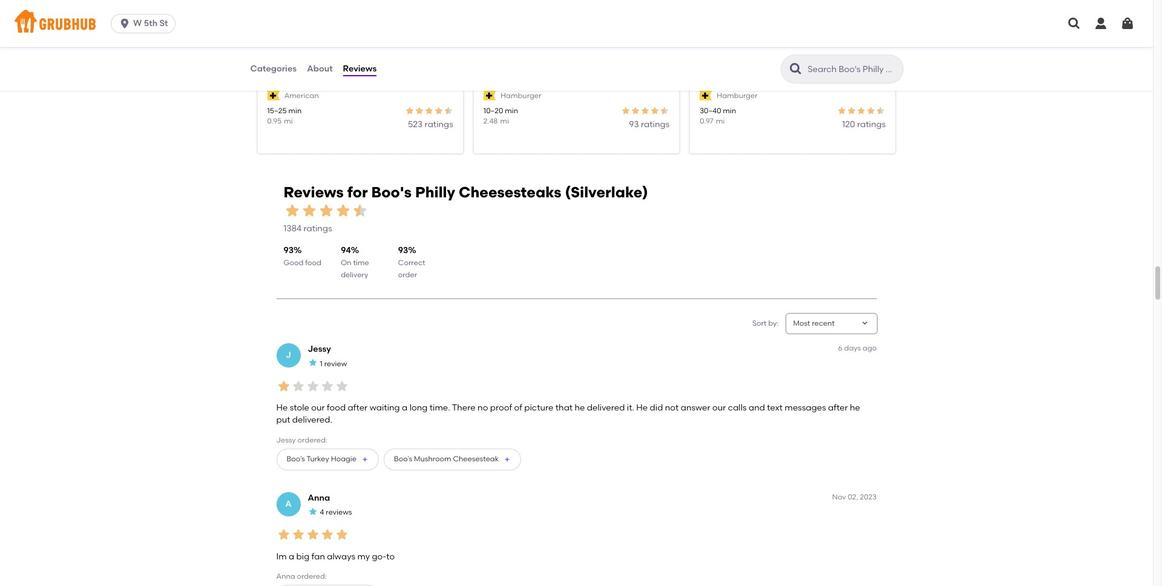 Task type: locate. For each thing, give the bounding box(es) containing it.
min for ihop
[[289, 107, 302, 115]]

he stole our food after waiting a long time. there no proof of picture that he delivered it. he did not answer our calls and text messages after he put delivered.
[[276, 403, 861, 425]]

2 horizontal spatial 93
[[629, 120, 639, 130]]

0 horizontal spatial svg image
[[119, 18, 131, 30]]

subscription pass image
[[484, 91, 496, 101], [700, 91, 713, 101]]

93
[[629, 120, 639, 130], [284, 246, 294, 256], [398, 246, 408, 256]]

plus icon image inside boo's mushroom cheesesteak "button"
[[504, 456, 511, 463]]

93 for 93 good food
[[284, 246, 294, 256]]

1 vertical spatial food
[[327, 403, 346, 413]]

2 min from the left
[[505, 107, 518, 115]]

plus icon image
[[362, 456, 369, 463], [504, 456, 511, 463]]

ratings
[[425, 120, 454, 130], [641, 120, 670, 130], [858, 120, 886, 130], [304, 224, 332, 234]]

put
[[276, 415, 290, 425]]

svg image
[[1121, 16, 1136, 31], [119, 18, 131, 30]]

he up "put"
[[276, 403, 288, 413]]

our
[[312, 403, 325, 413], [713, 403, 726, 413]]

subscription pass image
[[267, 91, 280, 101]]

a right im
[[289, 552, 295, 562]]

about button
[[307, 47, 333, 91]]

6
[[839, 344, 843, 353]]

there
[[452, 403, 476, 413]]

jessy for jessy
[[308, 344, 331, 354]]

1 horizontal spatial boo's
[[394, 455, 413, 464]]

0 horizontal spatial he
[[575, 403, 585, 413]]

0 horizontal spatial hamburger
[[501, 91, 542, 100]]

cheesesteak
[[453, 455, 499, 464]]

he right that
[[575, 403, 585, 413]]

mi for 77 kentucky chicken (s vermont ave)
[[716, 117, 725, 126]]

and
[[749, 403, 766, 413]]

reviews
[[326, 508, 352, 517]]

2 he from the left
[[851, 403, 861, 413]]

hamburger down kentucky
[[717, 91, 758, 100]]

caret down icon image
[[860, 319, 870, 328]]

min for 77 kentucky chicken (s vermont ave)
[[723, 107, 737, 115]]

min
[[289, 107, 302, 115], [505, 107, 518, 115], [723, 107, 737, 115]]

boo's turkey hoagie button
[[276, 449, 379, 470]]

boo's left mushroom
[[394, 455, 413, 464]]

0 horizontal spatial jessy
[[276, 436, 296, 444]]

food
[[305, 259, 322, 267], [327, 403, 346, 413]]

1 horizontal spatial he
[[637, 403, 648, 413]]

0 horizontal spatial mi
[[284, 117, 293, 126]]

text
[[768, 403, 783, 413]]

min right '10–20'
[[505, 107, 518, 115]]

0 horizontal spatial plus icon image
[[362, 456, 369, 463]]

0 vertical spatial ordered:
[[298, 436, 328, 444]]

boo's down jessy ordered:
[[287, 455, 305, 464]]

cheesesteaks
[[459, 183, 562, 201]]

hamburger for hot
[[501, 91, 542, 100]]

0 horizontal spatial svg image
[[1068, 16, 1082, 31]]

reviews for reviews
[[343, 64, 377, 74]]

a left the long
[[402, 403, 408, 413]]

waiting
[[370, 403, 400, 413]]

boo's for boo's mushroom cheesesteak
[[394, 455, 413, 464]]

1 min from the left
[[289, 107, 302, 115]]

plus icon image right hoagie
[[362, 456, 369, 463]]

mushroom
[[414, 455, 452, 464]]

1 horizontal spatial anna
[[308, 493, 330, 503]]

categories
[[250, 64, 297, 74]]

1 horizontal spatial jessy
[[308, 344, 331, 354]]

1 vertical spatial reviews
[[284, 183, 344, 201]]

523 ratings
[[408, 120, 454, 130]]

1 vertical spatial ordered:
[[297, 572, 327, 581]]

1 subscription pass image from the left
[[484, 91, 496, 101]]

after right messages
[[829, 403, 849, 413]]

Sort by: field
[[794, 318, 835, 329]]

0 vertical spatial reviews
[[343, 64, 377, 74]]

boo's
[[287, 455, 305, 464], [394, 455, 413, 464]]

3 min from the left
[[723, 107, 737, 115]]

1 vertical spatial jessy
[[276, 436, 296, 444]]

ordered: down 'fan'
[[297, 572, 327, 581]]

1 our from the left
[[312, 403, 325, 413]]

1 mi from the left
[[284, 117, 293, 126]]

1 horizontal spatial a
[[402, 403, 408, 413]]

delivery
[[341, 271, 368, 279]]

american
[[284, 91, 319, 100]]

77 kentucky chicken (s vermont ave) link
[[700, 75, 886, 88]]

by:
[[769, 319, 779, 327]]

subscription pass image down 77
[[700, 91, 713, 101]]

3 mi from the left
[[716, 117, 725, 126]]

ordered:
[[298, 436, 328, 444], [297, 572, 327, 581]]

2 after from the left
[[829, 403, 849, 413]]

mi right 0.95
[[284, 117, 293, 126]]

boo's
[[372, 183, 412, 201]]

mi
[[284, 117, 293, 126], [501, 117, 509, 126], [716, 117, 725, 126]]

2 horizontal spatial min
[[723, 107, 737, 115]]

nov 02, 2023
[[833, 493, 877, 501]]

philly
[[416, 183, 456, 201]]

0.97
[[700, 117, 714, 126]]

jessy up '1'
[[308, 344, 331, 354]]

2 hamburger from the left
[[717, 91, 758, 100]]

1 horizontal spatial after
[[829, 403, 849, 413]]

1 horizontal spatial food
[[327, 403, 346, 413]]

ago
[[863, 344, 877, 353]]

anna ordered:
[[276, 572, 327, 581]]

anna up 4
[[308, 493, 330, 503]]

boo's mushroom cheesesteak
[[394, 455, 499, 464]]

0 horizontal spatial after
[[348, 403, 368, 413]]

answer
[[681, 403, 711, 413]]

1 horizontal spatial subscription pass image
[[700, 91, 713, 101]]

anna down im
[[276, 572, 295, 581]]

no
[[478, 403, 488, 413]]

mi for ihop
[[284, 117, 293, 126]]

ratings left '0.97'
[[641, 120, 670, 130]]

subscription pass image up '10–20'
[[484, 91, 496, 101]]

w
[[133, 18, 142, 28]]

1 vertical spatial anna
[[276, 572, 295, 581]]

after left 'waiting'
[[348, 403, 368, 413]]

hamburger for kentucky
[[717, 91, 758, 100]]

w 5th st button
[[111, 14, 181, 33]]

min inside "15–25 min 0.95 mi"
[[289, 107, 302, 115]]

order
[[398, 271, 417, 279]]

he
[[575, 403, 585, 413], [851, 403, 861, 413]]

2 boo's from the left
[[394, 455, 413, 464]]

1 review
[[320, 360, 347, 368]]

plus icon image inside boo's turkey hoagie button
[[362, 456, 369, 463]]

on
[[341, 259, 352, 267]]

Search Boo's Philly Cheesesteaks (Silverlake) search field
[[807, 64, 900, 75]]

min down american
[[289, 107, 302, 115]]

food right good on the top left
[[305, 259, 322, 267]]

dogs
[[534, 75, 558, 87]]

reviews up ihop "link"
[[343, 64, 377, 74]]

food up delivered.
[[327, 403, 346, 413]]

ihop link
[[267, 75, 454, 88]]

after
[[348, 403, 368, 413], [829, 403, 849, 413]]

anna for anna ordered:
[[276, 572, 295, 581]]

0 vertical spatial a
[[402, 403, 408, 413]]

1 plus icon image from the left
[[362, 456, 369, 463]]

big
[[297, 552, 310, 562]]

hamburger down pink's hot dogs on the left top of the page
[[501, 91, 542, 100]]

good
[[284, 259, 304, 267]]

hamburger
[[501, 91, 542, 100], [717, 91, 758, 100]]

ratings for ihop
[[425, 120, 454, 130]]

2 plus icon image from the left
[[504, 456, 511, 463]]

0 horizontal spatial anna
[[276, 572, 295, 581]]

2 our from the left
[[713, 403, 726, 413]]

nov
[[833, 493, 847, 501]]

1 horizontal spatial svg image
[[1121, 16, 1136, 31]]

our up delivered.
[[312, 403, 325, 413]]

did
[[650, 403, 664, 413]]

(silverlake)
[[565, 183, 649, 201]]

1 horizontal spatial min
[[505, 107, 518, 115]]

4 reviews
[[320, 508, 352, 517]]

ordered: down delivered.
[[298, 436, 328, 444]]

mi right '0.97'
[[716, 117, 725, 126]]

2 subscription pass image from the left
[[700, 91, 713, 101]]

boo's inside "button"
[[394, 455, 413, 464]]

im
[[276, 552, 287, 562]]

jessy down "put"
[[276, 436, 296, 444]]

2 mi from the left
[[501, 117, 509, 126]]

mi right 2.48
[[501, 117, 509, 126]]

reviews for reviews for boo's philly cheesesteaks (silverlake)
[[284, 183, 344, 201]]

reviews for boo's philly cheesesteaks (silverlake)
[[284, 183, 649, 201]]

svg image
[[1068, 16, 1082, 31], [1094, 16, 1109, 31]]

review
[[324, 360, 347, 368]]

pink's hot dogs logo image
[[474, 0, 680, 86]]

1 horizontal spatial plus icon image
[[504, 456, 511, 463]]

mi inside "15–25 min 0.95 mi"
[[284, 117, 293, 126]]

0 horizontal spatial min
[[289, 107, 302, 115]]

0 horizontal spatial he
[[276, 403, 288, 413]]

1384
[[284, 224, 302, 234]]

svg image inside w 5th st button
[[119, 18, 131, 30]]

77 kentucky chicken (s vermont ave)
[[700, 75, 877, 87]]

it.
[[627, 403, 635, 413]]

reviews up 1384 ratings
[[284, 183, 344, 201]]

ordered: for jessy ordered:
[[298, 436, 328, 444]]

1 horizontal spatial svg image
[[1094, 16, 1109, 31]]

food inside he stole our food after waiting a long time. there no proof of picture that he delivered it. he did not answer our calls and text messages after he put delivered.
[[327, 403, 346, 413]]

0 vertical spatial jessy
[[308, 344, 331, 354]]

most recent
[[794, 319, 835, 327]]

hot
[[514, 75, 531, 87]]

0 horizontal spatial our
[[312, 403, 325, 413]]

ratings right 120 at the right top of page
[[858, 120, 886, 130]]

1 he from the left
[[575, 403, 585, 413]]

anna
[[308, 493, 330, 503], [276, 572, 295, 581]]

1 vertical spatial a
[[289, 552, 295, 562]]

boo's turkey hoagie
[[287, 455, 357, 464]]

min for pink's hot dogs
[[505, 107, 518, 115]]

1 horizontal spatial he
[[851, 403, 861, 413]]

1 horizontal spatial hamburger
[[717, 91, 758, 100]]

1 hamburger from the left
[[501, 91, 542, 100]]

1 horizontal spatial our
[[713, 403, 726, 413]]

recent
[[812, 319, 835, 327]]

delivered.
[[292, 415, 332, 425]]

1 boo's from the left
[[287, 455, 305, 464]]

not
[[666, 403, 679, 413]]

he right it.
[[637, 403, 648, 413]]

93 inside 93 good food
[[284, 246, 294, 256]]

min right 30–40
[[723, 107, 737, 115]]

sort
[[753, 319, 767, 327]]

mi inside 10–20 min 2.48 mi
[[501, 117, 509, 126]]

94
[[341, 246, 351, 256]]

min inside 30–40 min 0.97 mi
[[723, 107, 737, 115]]

our left calls
[[713, 403, 726, 413]]

reviews inside button
[[343, 64, 377, 74]]

0 horizontal spatial subscription pass image
[[484, 91, 496, 101]]

0 vertical spatial food
[[305, 259, 322, 267]]

boo's inside button
[[287, 455, 305, 464]]

min inside 10–20 min 2.48 mi
[[505, 107, 518, 115]]

93 for 93 correct order
[[398, 246, 408, 256]]

2023
[[861, 493, 877, 501]]

0 vertical spatial anna
[[308, 493, 330, 503]]

he right messages
[[851, 403, 861, 413]]

2 horizontal spatial mi
[[716, 117, 725, 126]]

0 horizontal spatial food
[[305, 259, 322, 267]]

4
[[320, 508, 324, 517]]

mi inside 30–40 min 0.97 mi
[[716, 117, 725, 126]]

to
[[387, 552, 395, 562]]

mi for pink's hot dogs
[[501, 117, 509, 126]]

go-
[[372, 552, 387, 562]]

st
[[160, 18, 168, 28]]

0 horizontal spatial boo's
[[287, 455, 305, 464]]

1 horizontal spatial mi
[[501, 117, 509, 126]]

plus icon image right the cheesesteak
[[504, 456, 511, 463]]

he
[[276, 403, 288, 413], [637, 403, 648, 413]]

for
[[347, 183, 368, 201]]

ratings right 523
[[425, 120, 454, 130]]

1 horizontal spatial 93
[[398, 246, 408, 256]]

0 horizontal spatial 93
[[284, 246, 294, 256]]

star icon image
[[405, 106, 415, 116], [415, 106, 424, 116], [424, 106, 434, 116], [434, 106, 444, 116], [444, 106, 454, 116], [444, 106, 454, 116], [622, 106, 631, 116], [631, 106, 641, 116], [641, 106, 651, 116], [651, 106, 660, 116], [660, 106, 670, 116], [660, 106, 670, 116], [838, 106, 848, 116], [848, 106, 857, 116], [857, 106, 867, 116], [867, 106, 877, 116], [877, 106, 886, 116], [877, 106, 886, 116], [284, 202, 301, 219], [301, 202, 318, 219], [318, 202, 335, 219], [335, 202, 352, 219], [352, 202, 369, 219], [352, 202, 369, 219], [308, 358, 318, 368], [276, 379, 291, 393], [291, 379, 306, 393], [306, 379, 320, 393], [320, 379, 335, 393], [335, 379, 349, 393], [308, 507, 318, 517], [276, 528, 291, 542], [291, 528, 306, 542], [306, 528, 320, 542], [320, 528, 335, 542], [335, 528, 349, 542]]

93 inside 93 correct order
[[398, 246, 408, 256]]



Task type: describe. For each thing, give the bounding box(es) containing it.
1
[[320, 360, 323, 368]]

picture
[[525, 403, 554, 413]]

93 ratings
[[629, 120, 670, 130]]

ihop logo image
[[258, 0, 463, 86]]

120 ratings
[[843, 120, 886, 130]]

proof
[[490, 403, 512, 413]]

ave)
[[856, 75, 877, 87]]

kentucky
[[713, 75, 757, 87]]

hoagie
[[331, 455, 357, 464]]

a
[[285, 499, 292, 509]]

1 after from the left
[[348, 403, 368, 413]]

anna for anna
[[308, 493, 330, 503]]

categories button
[[250, 47, 297, 91]]

0.95
[[267, 117, 282, 126]]

turkey
[[307, 455, 329, 464]]

sort by:
[[753, 319, 779, 327]]

2 svg image from the left
[[1094, 16, 1109, 31]]

93 correct order
[[398, 246, 426, 279]]

ratings for pink's hot dogs
[[641, 120, 670, 130]]

days
[[845, 344, 862, 353]]

jessy ordered:
[[276, 436, 328, 444]]

93 for 93 ratings
[[629, 120, 639, 130]]

subscription pass image for 77
[[700, 91, 713, 101]]

77 kentucky chicken (s vermont ave) logo image
[[691, 0, 896, 86]]

pink's hot dogs link
[[484, 75, 670, 88]]

2 he from the left
[[637, 403, 648, 413]]

ihop
[[267, 75, 292, 87]]

most
[[794, 319, 811, 327]]

about
[[307, 64, 333, 74]]

1 svg image from the left
[[1068, 16, 1082, 31]]

93 good food
[[284, 246, 322, 267]]

correct
[[398, 259, 426, 267]]

search icon image
[[789, 62, 803, 76]]

boo's mushroom cheesesteak button
[[384, 449, 522, 470]]

a inside he stole our food after waiting a long time. there no proof of picture that he delivered it. he did not answer our calls and text messages after he put delivered.
[[402, 403, 408, 413]]

time
[[353, 259, 369, 267]]

fan
[[312, 552, 325, 562]]

pink's hot dogs
[[484, 75, 558, 87]]

5th
[[144, 18, 158, 28]]

of
[[515, 403, 523, 413]]

im a big fan always my go-to
[[276, 552, 395, 562]]

10–20
[[484, 107, 504, 115]]

02,
[[848, 493, 859, 501]]

0 horizontal spatial a
[[289, 552, 295, 562]]

10–20 min 2.48 mi
[[484, 107, 518, 126]]

jessy for jessy ordered:
[[276, 436, 296, 444]]

plus icon image for cheesesteak
[[504, 456, 511, 463]]

plus icon image for hoagie
[[362, 456, 369, 463]]

523
[[408, 120, 423, 130]]

(s
[[801, 75, 811, 87]]

94 on time delivery
[[341, 246, 369, 279]]

vermont
[[813, 75, 853, 87]]

120
[[843, 120, 856, 130]]

boo's for boo's turkey hoagie
[[287, 455, 305, 464]]

77
[[700, 75, 710, 87]]

my
[[358, 552, 370, 562]]

30–40
[[700, 107, 722, 115]]

ratings right the 1384
[[304, 224, 332, 234]]

messages
[[785, 403, 827, 413]]

2.48
[[484, 117, 498, 126]]

long
[[410, 403, 428, 413]]

1 he from the left
[[276, 403, 288, 413]]

ratings for 77 kentucky chicken (s vermont ave)
[[858, 120, 886, 130]]

15–25 min 0.95 mi
[[267, 107, 302, 126]]

always
[[327, 552, 356, 562]]

subscription pass image for pink's
[[484, 91, 496, 101]]

w 5th st
[[133, 18, 168, 28]]

1384 ratings
[[284, 224, 332, 234]]

15–25
[[267, 107, 287, 115]]

calls
[[729, 403, 747, 413]]

time.
[[430, 403, 450, 413]]

food inside 93 good food
[[305, 259, 322, 267]]

delivered
[[587, 403, 625, 413]]

ordered: for anna ordered:
[[297, 572, 327, 581]]

main navigation navigation
[[0, 0, 1154, 47]]



Task type: vqa. For each thing, say whether or not it's contained in the screenshot.


